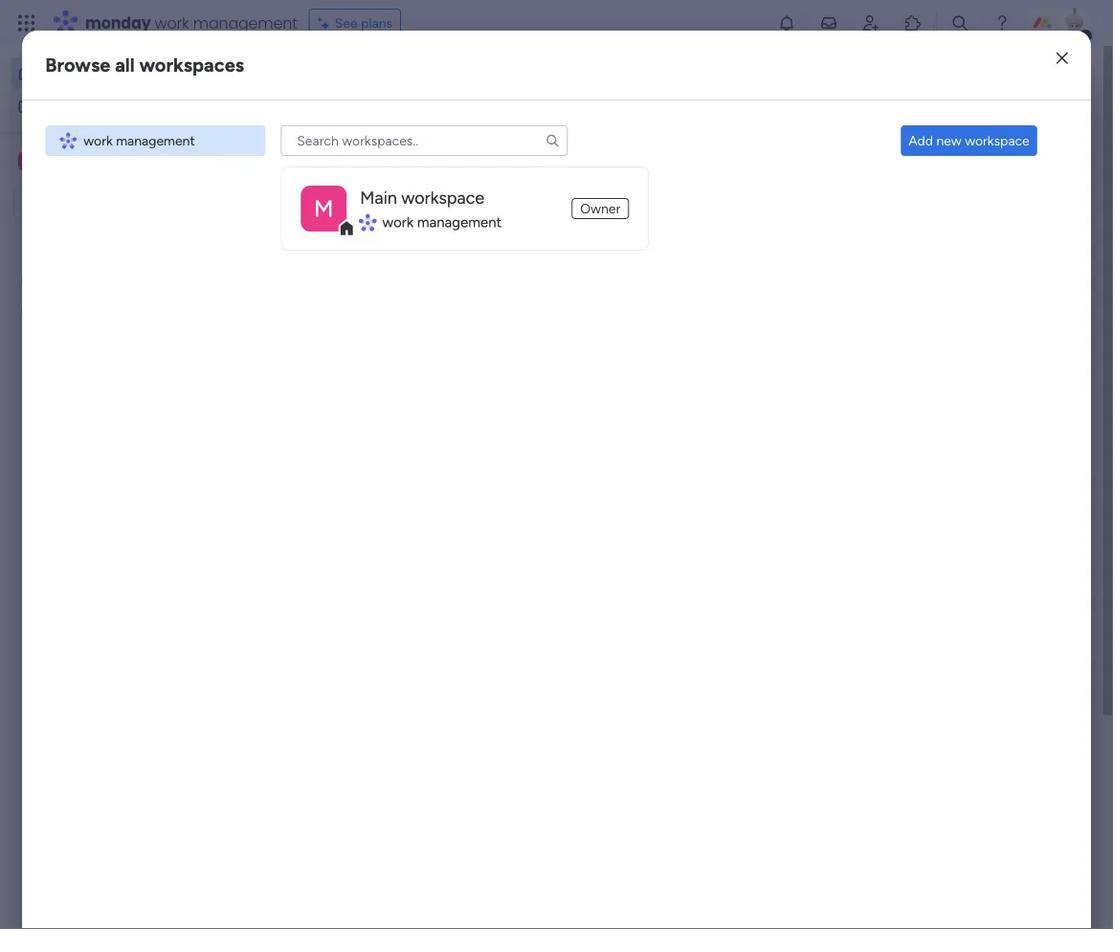 Task type: describe. For each thing, give the bounding box(es) containing it.
close image
[[1056, 52, 1068, 66]]

add new workspace button
[[901, 125, 1037, 156]]

recent
[[414, 72, 459, 90]]

notifications image
[[777, 13, 796, 33]]

all
[[115, 54, 135, 77]]

quick search results list box
[[296, 179, 751, 902]]

m for workspace icon
[[314, 195, 333, 223]]

help center element
[[797, 553, 1084, 629]]

work management inside list box
[[84, 133, 195, 149]]

apps image
[[903, 13, 923, 33]]

1 horizontal spatial work management
[[382, 214, 502, 231]]

0 vertical spatial workspaces
[[139, 54, 244, 77]]

inbox
[[517, 72, 555, 90]]

work up browse all workspaces
[[155, 12, 189, 33]]

management inside list box
[[116, 133, 195, 149]]

1 horizontal spatial main workspace
[[360, 187, 484, 208]]

my
[[42, 98, 60, 114]]

work management list box
[[45, 125, 265, 156]]

add new workspace
[[908, 133, 1030, 149]]

main workspace inside the "workspace selection" element
[[44, 152, 157, 170]]

select product image
[[17, 13, 36, 33]]

home button
[[11, 57, 206, 88]]

see
[[335, 15, 358, 31]]

m for workspace image at the left top of the page
[[22, 153, 33, 169]]

workspace selection element
[[18, 150, 160, 173]]

search image
[[545, 133, 560, 148]]

give feedback
[[846, 62, 906, 101]]

0 vertical spatial management
[[193, 12, 297, 33]]

invite members image
[[861, 13, 880, 33]]

workspaces inside quickly access your recent boards, inbox and workspaces
[[273, 93, 355, 111]]

your
[[379, 72, 410, 90]]

monday
[[85, 12, 151, 33]]

workspace image
[[301, 186, 347, 232]]

1 horizontal spatial workspace
[[401, 187, 484, 208]]

0 element
[[489, 924, 513, 929]]

quickly access your recent boards, inbox and workspaces
[[273, 72, 585, 111]]

workspace image
[[18, 151, 37, 172]]

and
[[559, 72, 585, 90]]

ruby anderson image
[[1059, 8, 1090, 38]]

give
[[846, 62, 876, 79]]



Task type: locate. For each thing, give the bounding box(es) containing it.
work inside list box
[[84, 133, 113, 149]]

0 horizontal spatial workspace
[[81, 152, 157, 170]]

0 vertical spatial m
[[22, 153, 33, 169]]

browse all workspaces
[[45, 54, 244, 77]]

main right workspace image at the left top of the page
[[44, 152, 78, 170]]

workspace down visited
[[401, 187, 484, 208]]

management up quickly
[[193, 12, 297, 33]]

workspace
[[965, 133, 1030, 149], [81, 152, 157, 170], [401, 187, 484, 208]]

0 horizontal spatial workspaces
[[139, 54, 244, 77]]

inbox image
[[819, 13, 838, 33]]

0 vertical spatial main workspace
[[44, 152, 157, 170]]

None search field
[[281, 125, 568, 156]]

work up the "workspace selection" element in the top left of the page
[[84, 133, 113, 149]]

workspace right new
[[965, 133, 1030, 149]]

main workspace down visited
[[360, 187, 484, 208]]

0 vertical spatial main
[[44, 152, 78, 170]]

open update feed (inbox) image
[[296, 924, 319, 929]]

1 vertical spatial management
[[116, 133, 195, 149]]

public board image
[[20, 302, 38, 320]]

new
[[936, 133, 961, 149]]

work management down "my work" button
[[84, 133, 195, 149]]

work
[[155, 12, 189, 33], [64, 98, 93, 114], [84, 133, 113, 149], [382, 214, 414, 231]]

management down "my work" button
[[116, 133, 195, 149]]

work down recently visited
[[382, 214, 414, 231]]

public board image
[[20, 269, 38, 288]]

work management
[[84, 133, 195, 149], [382, 214, 502, 231]]

workspaces down monday work management on the top left
[[139, 54, 244, 77]]

workspaces
[[139, 54, 244, 77], [273, 93, 355, 111]]

feedback
[[846, 84, 906, 101]]

main
[[44, 152, 78, 170], [360, 187, 397, 208]]

visited
[[397, 157, 450, 178]]

m inside workspace icon
[[314, 195, 333, 223]]

my work button
[[11, 90, 206, 121]]

1 vertical spatial workspaces
[[273, 93, 355, 111]]

templates image image
[[814, 148, 1067, 280]]

join a webinar element
[[797, 645, 1084, 721]]

work inside button
[[64, 98, 93, 114]]

2 horizontal spatial workspace
[[965, 133, 1030, 149]]

1 horizontal spatial main
[[360, 187, 397, 208]]

workspaces down quickly
[[273, 93, 355, 111]]

m
[[22, 153, 33, 169], [314, 195, 333, 223]]

Search for a workspace search field
[[281, 125, 568, 156]]

owner
[[580, 200, 620, 217]]

0 horizontal spatial main
[[44, 152, 78, 170]]

0 vertical spatial work management
[[84, 133, 195, 149]]

recently
[[323, 157, 393, 178]]

my work
[[42, 98, 93, 114]]

0 horizontal spatial work management
[[84, 133, 195, 149]]

work right my
[[64, 98, 93, 114]]

main workspace
[[44, 152, 157, 170], [360, 187, 484, 208]]

search everything image
[[950, 13, 969, 33]]

home
[[44, 65, 81, 81]]

workspace down "my work" button
[[81, 152, 157, 170]]

boards,
[[463, 72, 514, 90]]

see plans button
[[309, 9, 401, 37]]

plans
[[361, 15, 393, 31]]

close recently visited image
[[296, 156, 319, 179]]

1 vertical spatial work management
[[382, 214, 502, 231]]

1 vertical spatial workspace
[[81, 152, 157, 170]]

option
[[0, 229, 244, 233]]

1 horizontal spatial m
[[314, 195, 333, 223]]

1 vertical spatial main workspace
[[360, 187, 484, 208]]

m inside workspace image
[[22, 153, 33, 169]]

1 horizontal spatial workspaces
[[273, 93, 355, 111]]

main down recently visited
[[360, 187, 397, 208]]

1 vertical spatial main
[[360, 187, 397, 208]]

main inside the "workspace selection" element
[[44, 152, 78, 170]]

help image
[[992, 13, 1012, 33]]

management down visited
[[417, 214, 502, 231]]

workspace inside button
[[965, 133, 1030, 149]]

add
[[908, 133, 933, 149]]

0 vertical spatial workspace
[[965, 133, 1030, 149]]

getting started element
[[797, 461, 1084, 537]]

see plans
[[335, 15, 393, 31]]

2 vertical spatial management
[[417, 214, 502, 231]]

monday work management
[[85, 12, 297, 33]]

recently visited
[[323, 157, 450, 178]]

0 horizontal spatial m
[[22, 153, 33, 169]]

work management down visited
[[382, 214, 502, 231]]

access
[[328, 72, 376, 90]]

0 horizontal spatial main workspace
[[44, 152, 157, 170]]

1 vertical spatial m
[[314, 195, 333, 223]]

quickly
[[273, 72, 325, 90]]

management
[[193, 12, 297, 33], [116, 133, 195, 149], [417, 214, 502, 231]]

list box
[[0, 226, 244, 586]]

main workspace down "my work" button
[[44, 152, 157, 170]]

browse
[[45, 54, 110, 77]]

2 vertical spatial workspace
[[401, 187, 484, 208]]



Task type: vqa. For each thing, say whether or not it's contained in the screenshot.
Copied! icon
no



